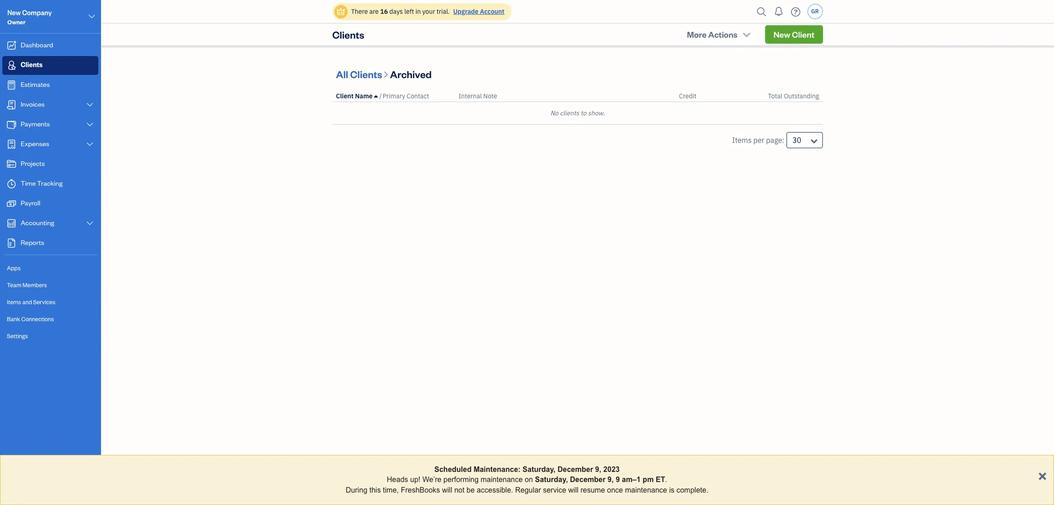 Task type: vqa. For each thing, say whether or not it's contained in the screenshot.
New Client
yes



Task type: describe. For each thing, give the bounding box(es) containing it.
expenses link
[[2, 135, 98, 154]]

internal note
[[459, 92, 498, 100]]

et
[[656, 476, 666, 484]]

trial.
[[437, 7, 450, 16]]

bank connections link
[[2, 311, 98, 327]]

items for items per page:
[[733, 136, 752, 145]]

settings link
[[2, 328, 98, 344]]

total outstanding link
[[769, 92, 820, 100]]

accounting link
[[2, 214, 98, 233]]

invoices
[[21, 100, 45, 108]]

clients link
[[2, 56, 98, 75]]

up!
[[410, 476, 421, 484]]

clients
[[560, 109, 580, 117]]

new client
[[774, 29, 815, 40]]

invoices link
[[2, 96, 98, 114]]

payroll link
[[2, 194, 98, 213]]

chevron large down image for expenses
[[86, 141, 94, 148]]

/
[[380, 92, 382, 100]]

caretup image
[[374, 92, 378, 100]]

main element
[[0, 0, 124, 505]]

0 horizontal spatial 9,
[[596, 466, 602, 473]]

members
[[23, 281, 47, 289]]

invoice image
[[6, 100, 17, 109]]

0 vertical spatial saturday,
[[523, 466, 556, 473]]

time tracking
[[21, 179, 63, 188]]

account
[[480, 7, 505, 16]]

team members
[[7, 281, 47, 289]]

connections
[[21, 315, 54, 323]]

dashboard
[[21, 40, 53, 49]]

accessible.
[[477, 486, 514, 494]]

service
[[543, 486, 567, 494]]

is
[[670, 486, 675, 494]]

settings
[[7, 332, 28, 340]]

be
[[467, 486, 475, 494]]

am–1
[[622, 476, 641, 484]]

2023
[[604, 466, 620, 473]]

total outstanding
[[769, 92, 820, 100]]

0 vertical spatial client
[[793, 29, 815, 40]]

2 will from the left
[[569, 486, 579, 494]]

chevron large down image for accounting
[[86, 220, 94, 227]]

client image
[[6, 61, 17, 70]]

chevron large down image for payments
[[86, 121, 94, 128]]

complete.
[[677, 486, 709, 494]]

bank connections
[[7, 315, 54, 323]]

accounting
[[21, 218, 54, 227]]

total
[[769, 92, 783, 100]]

upgrade account link
[[452, 7, 505, 16]]

new company owner
[[7, 8, 52, 26]]

name
[[355, 92, 373, 100]]

× button
[[1039, 466, 1048, 483]]

notifications image
[[772, 2, 787, 21]]

1 vertical spatial maintenance
[[626, 486, 668, 494]]

dashboard link
[[2, 36, 98, 55]]

items and services link
[[2, 294, 98, 310]]

items per page:
[[733, 136, 785, 145]]

1 vertical spatial 9,
[[608, 476, 614, 484]]

internal
[[459, 92, 482, 100]]

30
[[793, 136, 802, 145]]

note
[[484, 92, 498, 100]]

×
[[1039, 466, 1048, 483]]

items and services
[[7, 298, 55, 306]]

chevrondown image
[[742, 30, 753, 39]]

payments link
[[2, 115, 98, 134]]

pm
[[643, 476, 654, 484]]

all clients
[[336, 67, 382, 80]]

apps link
[[2, 260, 98, 276]]

crown image
[[336, 7, 346, 16]]

regular
[[516, 486, 541, 494]]

scheduled
[[435, 466, 472, 473]]

credit link
[[680, 92, 697, 100]]

0 horizontal spatial client
[[336, 92, 354, 100]]

per
[[754, 136, 765, 145]]

this
[[370, 486, 381, 494]]

to
[[581, 109, 587, 117]]

timer image
[[6, 179, 17, 188]]

new for new company owner
[[7, 8, 21, 17]]

.
[[666, 476, 668, 484]]

× dialog
[[0, 455, 1055, 505]]

performing
[[444, 476, 479, 484]]

once
[[608, 486, 624, 494]]

1 vertical spatial december
[[570, 476, 606, 484]]



Task type: locate. For each thing, give the bounding box(es) containing it.
chevron large down image
[[86, 121, 94, 128], [86, 220, 94, 227]]

report image
[[6, 239, 17, 248]]

search image
[[755, 5, 770, 19]]

tracking
[[37, 179, 63, 188]]

0 vertical spatial chevron large down image
[[86, 121, 94, 128]]

upgrade
[[454, 7, 479, 16]]

new for new client
[[774, 29, 791, 40]]

client name link
[[336, 92, 380, 100]]

2 chevron large down image from the top
[[86, 220, 94, 227]]

1 vertical spatial items
[[7, 298, 21, 306]]

0 vertical spatial chevron large down image
[[88, 11, 96, 22]]

2 vertical spatial chevron large down image
[[86, 141, 94, 148]]

saturday, up on
[[523, 466, 556, 473]]

clients
[[333, 28, 365, 41], [21, 60, 43, 69], [350, 67, 382, 80]]

chevron large down image inside expenses "link"
[[86, 141, 94, 148]]

new inside new client link
[[774, 29, 791, 40]]

1 horizontal spatial will
[[569, 486, 579, 494]]

maintenance down "pm"
[[626, 486, 668, 494]]

no
[[551, 109, 559, 117]]

in
[[416, 7, 421, 16]]

new
[[7, 8, 21, 17], [774, 29, 791, 40]]

0 horizontal spatial will
[[442, 486, 453, 494]]

we're
[[423, 476, 442, 484]]

on
[[525, 476, 533, 484]]

primary contact
[[383, 92, 429, 100]]

there
[[351, 7, 368, 16]]

items inside main element
[[7, 298, 21, 306]]

items left and
[[7, 298, 21, 306]]

saturday,
[[523, 466, 556, 473], [535, 476, 568, 484]]

and
[[22, 298, 32, 306]]

chevron large down image inside invoices "link"
[[86, 101, 94, 108]]

new inside new company owner
[[7, 8, 21, 17]]

company
[[22, 8, 52, 17]]

1 will from the left
[[442, 486, 453, 494]]

dashboard image
[[6, 41, 17, 50]]

team members link
[[2, 277, 98, 293]]

project image
[[6, 160, 17, 169]]

contact
[[407, 92, 429, 100]]

chevron large down image for invoices
[[86, 101, 94, 108]]

client name
[[336, 92, 373, 100]]

time
[[21, 179, 36, 188]]

will right service
[[569, 486, 579, 494]]

heads
[[387, 476, 408, 484]]

maintenance down maintenance:
[[481, 476, 523, 484]]

page:
[[767, 136, 785, 145]]

outstanding
[[785, 92, 820, 100]]

projects
[[21, 159, 45, 168]]

0 vertical spatial 9,
[[596, 466, 602, 473]]

during
[[346, 486, 368, 494]]

0 vertical spatial december
[[558, 466, 594, 473]]

1 horizontal spatial items
[[733, 136, 752, 145]]

9, left 2023
[[596, 466, 602, 473]]

more actions
[[688, 29, 738, 40]]

credit
[[680, 92, 697, 100]]

left
[[405, 7, 414, 16]]

items left per
[[733, 136, 752, 145]]

9, left 9
[[608, 476, 614, 484]]

services
[[33, 298, 55, 306]]

0 vertical spatial maintenance
[[481, 476, 523, 484]]

chevron large down image
[[88, 11, 96, 22], [86, 101, 94, 108], [86, 141, 94, 148]]

show.
[[588, 109, 605, 117]]

0 vertical spatial new
[[7, 8, 21, 17]]

new client link
[[766, 25, 824, 44]]

chevron large down image down invoices "link"
[[86, 121, 94, 128]]

1 vertical spatial chevron large down image
[[86, 101, 94, 108]]

owner
[[7, 18, 26, 26]]

reports link
[[2, 234, 98, 253]]

there are 16 days left in your trial. upgrade account
[[351, 7, 505, 16]]

client
[[793, 29, 815, 40], [336, 92, 354, 100]]

clients up estimates
[[21, 60, 43, 69]]

clients inside main element
[[21, 60, 43, 69]]

resume
[[581, 486, 606, 494]]

0 horizontal spatial maintenance
[[481, 476, 523, 484]]

items
[[733, 136, 752, 145], [7, 298, 21, 306]]

0 horizontal spatial items
[[7, 298, 21, 306]]

new down "notifications" image at right top
[[774, 29, 791, 40]]

projects link
[[2, 155, 98, 174]]

money image
[[6, 199, 17, 208]]

more
[[688, 29, 707, 40]]

client left the name
[[336, 92, 354, 100]]

client down go to help icon
[[793, 29, 815, 40]]

1 horizontal spatial new
[[774, 29, 791, 40]]

will left not
[[442, 486, 453, 494]]

new up "owner" on the top left of the page
[[7, 8, 21, 17]]

chevron large down image down payroll link
[[86, 220, 94, 227]]

maintenance:
[[474, 466, 521, 473]]

bank
[[7, 315, 20, 323]]

0 horizontal spatial new
[[7, 8, 21, 17]]

0 vertical spatial items
[[733, 136, 752, 145]]

1 vertical spatial client
[[336, 92, 354, 100]]

saturday, up service
[[535, 476, 568, 484]]

clients up the name
[[350, 67, 382, 80]]

actions
[[709, 29, 738, 40]]

Items per page: field
[[787, 132, 824, 148]]

1 vertical spatial saturday,
[[535, 476, 568, 484]]

estimates link
[[2, 76, 98, 95]]

reports
[[21, 238, 44, 247]]

scheduled maintenance: saturday, december 9, 2023 heads up! we're performing maintenance on saturday, december 9, 9 am–1 pm et . during this time, freshbooks will not be accessible. regular service will resume once maintenance is complete.
[[346, 466, 709, 494]]

items for items and services
[[7, 298, 21, 306]]

1 horizontal spatial 9,
[[608, 476, 614, 484]]

payment image
[[6, 120, 17, 129]]

freshbooks
[[401, 486, 440, 494]]

will
[[442, 486, 453, 494], [569, 486, 579, 494]]

1 horizontal spatial maintenance
[[626, 486, 668, 494]]

payroll
[[21, 199, 40, 207]]

1 vertical spatial chevron large down image
[[86, 220, 94, 227]]

primary contact link
[[383, 92, 429, 100]]

estimate image
[[6, 80, 17, 90]]

gr button
[[808, 4, 824, 19]]

time tracking link
[[2, 175, 98, 194]]

your
[[423, 7, 435, 16]]

expense image
[[6, 140, 17, 149]]

not
[[455, 486, 465, 494]]

9,
[[596, 466, 602, 473], [608, 476, 614, 484]]

9
[[616, 476, 620, 484]]

more actions button
[[679, 25, 760, 44]]

all clients link
[[336, 67, 384, 80]]

payments
[[21, 120, 50, 128]]

archived
[[390, 67, 432, 80]]

time,
[[383, 486, 399, 494]]

1 horizontal spatial client
[[793, 29, 815, 40]]

no clients to show.
[[551, 109, 605, 117]]

1 chevron large down image from the top
[[86, 121, 94, 128]]

1 vertical spatial new
[[774, 29, 791, 40]]

go to help image
[[789, 5, 804, 19]]

maintenance
[[481, 476, 523, 484], [626, 486, 668, 494]]

apps
[[7, 264, 21, 272]]

are
[[370, 7, 379, 16]]

clients down crown icon
[[333, 28, 365, 41]]

chart image
[[6, 219, 17, 228]]

team
[[7, 281, 21, 289]]



